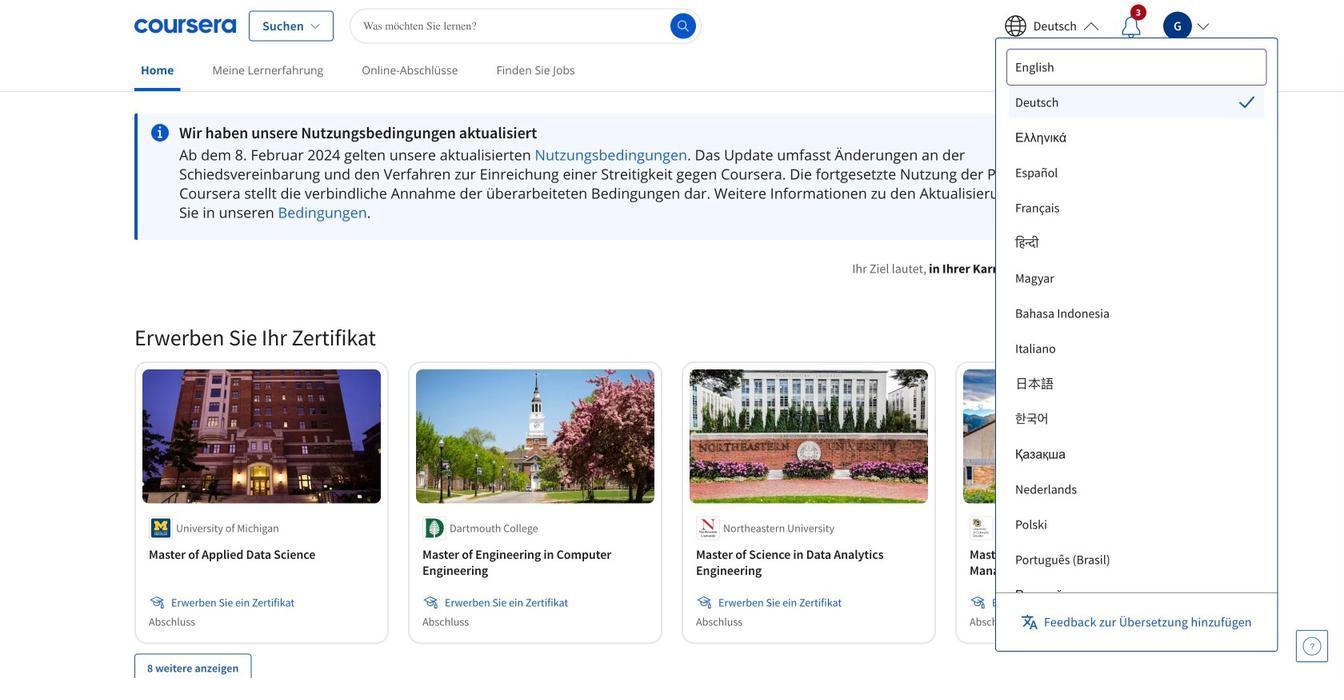 Task type: vqa. For each thing, say whether or not it's contained in the screenshot.
Sammlung Erwerben Sie Ihr Zertifikat element
yes



Task type: describe. For each thing, give the bounding box(es) containing it.
sammlung erwerben sie ihr zertifikat element
[[125, 298, 1219, 678]]

informationen: wir haben unsere nutzungsbedingungen aktualisiert element
[[179, 123, 1082, 142]]

coursera image
[[134, 13, 236, 39]]



Task type: locate. For each thing, give the bounding box(es) containing it.
main content
[[0, 94, 1344, 678]]

radio item
[[1009, 86, 1265, 118]]

menu
[[1009, 51, 1265, 678]]

hilfe center image
[[1302, 637, 1322, 656]]

None search field
[[350, 8, 702, 44]]



